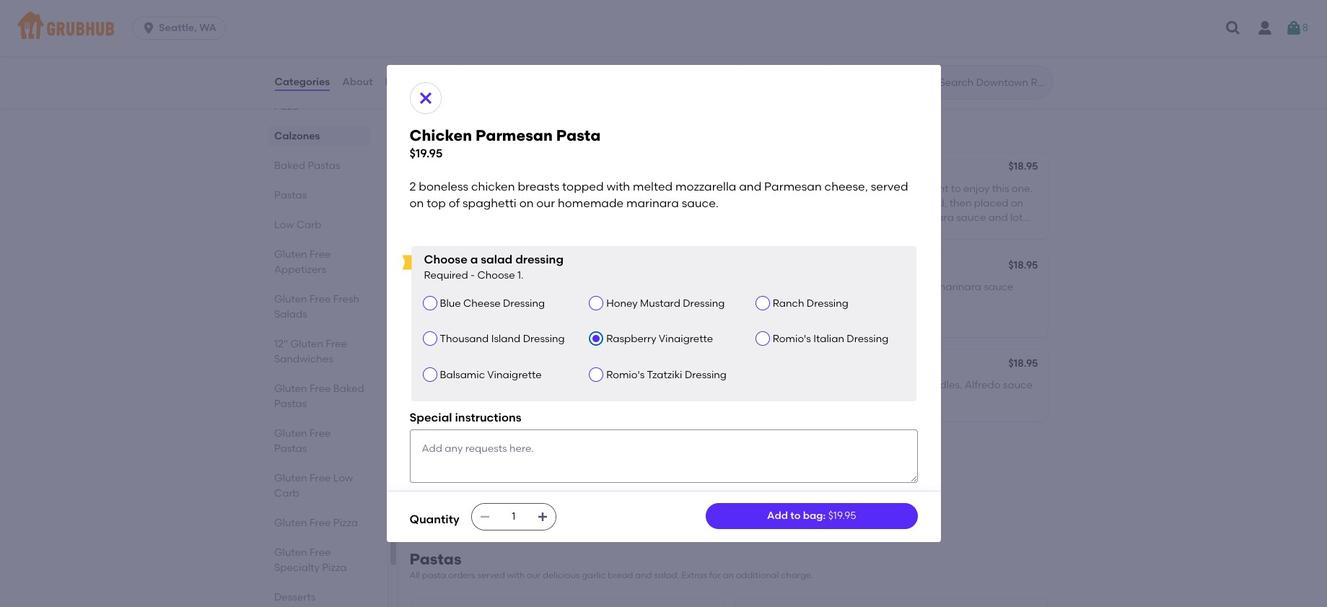 Task type: locate. For each thing, give the bounding box(es) containing it.
1 all from the top
[[410, 123, 420, 134]]

or right feta
[[443, 212, 453, 224]]

1 vertical spatial chicken
[[421, 260, 462, 272]]

pasta
[[556, 126, 601, 144], [517, 260, 546, 272]]

our inside baked pastas all pasta orders served with our delicious garlic bread and salad.
[[527, 123, 541, 134]]

free left fresh
[[309, 293, 331, 305]]

1 vertical spatial cheese
[[455, 444, 492, 456]]

charge. down "add to bag: $19.95"
[[781, 570, 813, 580]]

gluten inside "gluten free appetizers"
[[274, 248, 307, 261]]

salad
[[481, 253, 513, 267]]

1 horizontal spatial additional
[[736, 570, 779, 580]]

spinach
[[473, 464, 512, 476]]

0 horizontal spatial $19.95
[[410, 146, 443, 160]]

low
[[274, 219, 294, 231], [333, 472, 353, 484]]

bread inside pastas all pasta orders served with our delicious garlic bread and salad. extras for an additional charge.
[[608, 570, 633, 580]]

garlic inside pastas all pasta orders served with our delicious garlic bread and salad. extras for an additional charge.
[[582, 570, 606, 580]]

1 vertical spatial for
[[709, 570, 721, 580]]

1 horizontal spatial 3
[[745, 281, 750, 293]]

1 vertical spatial choose
[[424, 253, 468, 267]]

2 vertical spatial garlic
[[582, 570, 606, 580]]

0 vertical spatial garlic
[[582, 123, 606, 134]]

romio's inside the 3 kinds-beef, cheese in romio's special marinara sauce with mozzarella cheese.
[[858, 281, 896, 293]]

$19.95 up feta
[[410, 146, 443, 160]]

pastas down the quantity
[[410, 550, 462, 568]]

choose any 3 pizza toppings. additional toppings for an additional charge. button
[[413, 1, 724, 74]]

choose inside the choose any 3 pizza toppings. additional toppings for an additional charge.
[[421, 31, 459, 43]]

dressing for honey mustard dressing
[[683, 298, 725, 310]]

2 orders from the top
[[448, 570, 475, 580]]

to right add
[[791, 510, 801, 522]]

1 vertical spatial charge.
[[781, 570, 813, 580]]

1 vertical spatial salad.
[[654, 570, 680, 580]]

pizza
[[274, 100, 299, 113], [333, 517, 358, 529], [322, 562, 346, 574]]

vinaigrette
[[659, 333, 713, 345], [487, 369, 542, 381]]

1 salad. from the top
[[654, 123, 680, 134]]

2 horizontal spatial in
[[847, 281, 855, 293]]

sauce. up thousand island dressing
[[529, 310, 561, 322]]

3 inside the 3 kinds-beef, cheese in romio's special marinara sauce with mozzarella cheese.
[[745, 281, 750, 293]]

bread inside baked pastas all pasta orders served with our delicious garlic bread and salad.
[[608, 123, 633, 134]]

$19.95
[[410, 146, 443, 160], [828, 510, 856, 522]]

2 all from the top
[[410, 570, 420, 580]]

romio's italian dressing
[[773, 333, 889, 345]]

kinds-
[[753, 281, 783, 293]]

sauce
[[957, 212, 986, 224], [984, 281, 1014, 293], [1003, 379, 1033, 391]]

top
[[427, 196, 446, 210], [745, 212, 761, 224], [585, 295, 602, 308]]

gluten
[[274, 248, 307, 261], [274, 293, 307, 305], [290, 338, 323, 350], [274, 383, 307, 395], [274, 427, 307, 440], [274, 472, 307, 484], [274, 517, 307, 529], [274, 546, 307, 559]]

cheese
[[463, 298, 501, 310], [455, 444, 492, 456], [421, 464, 458, 476]]

or down baked cheese tortellini
[[461, 464, 471, 476]]

for
[[665, 31, 678, 43], [709, 570, 721, 580]]

"the boat of cheese" with fettuccini noodles, alfredo sauce and homemade garlic meatballs.
[[745, 379, 1033, 406]]

1 vertical spatial vinaigrette
[[487, 369, 542, 381]]

1 orders from the top
[[448, 123, 475, 134]]

low up the gluten free pizza
[[333, 472, 353, 484]]

1 vertical spatial pasta
[[517, 260, 546, 272]]

sauce right alfredo
[[1003, 379, 1033, 391]]

sauce inside the 3 kinds-beef, cheese in romio's special marinara sauce with mozzarella cheese.
[[984, 281, 1014, 293]]

top down the
[[745, 212, 761, 224]]

2
[[410, 180, 416, 194], [421, 281, 427, 293]]

with down kinds-
[[745, 295, 765, 308]]

sandwiches
[[274, 353, 333, 365]]

pastas up 'low carb'
[[274, 189, 307, 201]]

2 vertical spatial pizza
[[322, 562, 346, 574]]

1 horizontal spatial cheese,
[[825, 180, 868, 194]]

0 horizontal spatial vinaigrette
[[487, 369, 542, 381]]

charge. down pizza at top
[[474, 45, 511, 58]]

sauce, up feta
[[421, 197, 453, 209]]

with down input item quantity number field
[[507, 570, 525, 580]]

1 horizontal spatial svg image
[[537, 511, 548, 523]]

on up feta
[[410, 196, 424, 210]]

romio's down the 'lasagna'
[[432, 379, 471, 391]]

1 $18.95 from the top
[[1009, 161, 1038, 173]]

pizza inside gluten free specialty pizza
[[322, 562, 346, 574]]

1 vertical spatial top
[[745, 212, 761, 224]]

1 vertical spatial carb
[[274, 487, 299, 499]]

1 vertical spatial pasta
[[422, 570, 446, 580]]

sauce, down spinach
[[469, 479, 502, 491]]

seattle, wa
[[159, 22, 217, 34]]

boneless up feta
[[419, 180, 469, 194]]

mozzarella inside cheese or spinach tortellini baked in romio's special marinara sauce, smothered with mozzarella and parmesan cheese.
[[582, 479, 635, 491]]

0 vertical spatial low
[[274, 219, 294, 231]]

baked down 12" gluten free sandwiches
[[333, 383, 364, 395]]

with inside cheese or spinach tortellini baked in romio's special marinara sauce, smothered with mozzarella and parmesan cheese.
[[559, 479, 580, 491]]

homemade inside "the boat of cheese" with fettuccini noodles, alfredo sauce and homemade garlic meatballs.
[[766, 394, 824, 406]]

mozzarella up honey mustard dressing
[[652, 281, 705, 293]]

cheese up spinach
[[455, 444, 492, 456]]

spaghetti inside the baked spaghetti noodles in romio's special marinara sauce, smothered with mozzarella, parmesan, swiss, and feta or cheddar cheese.
[[455, 182, 502, 195]]

0 vertical spatial an
[[680, 31, 693, 43]]

free inside "gluten free appetizers"
[[309, 248, 331, 261]]

2 horizontal spatial homemade
[[766, 394, 824, 406]]

$19.95 for chicken parmesan pasta
[[410, 146, 443, 160]]

to up is
[[816, 182, 827, 195]]

mozzarella
[[676, 180, 737, 194], [652, 281, 705, 293], [767, 295, 820, 308], [510, 394, 563, 406], [582, 479, 635, 491]]

0 horizontal spatial or
[[443, 212, 453, 224]]

served down input item quantity number field
[[477, 570, 505, 580]]

1 vertical spatial melted
[[757, 226, 791, 239]]

cheese. inside the 3 kinds-beef, cheese in romio's special marinara sauce with mozzarella cheese.
[[823, 295, 861, 308]]

garlic inside baked pastas all pasta orders served with our delicious garlic bread and salad.
[[582, 123, 606, 134]]

cheese down baked cheese tortellini
[[421, 464, 458, 476]]

0 vertical spatial all
[[410, 123, 420, 134]]

1 horizontal spatial or
[[461, 464, 471, 476]]

1 bread from the top
[[608, 123, 633, 134]]

chicken up blue cheese dressing
[[475, 281, 513, 293]]

0 horizontal spatial top
[[427, 196, 446, 210]]

in right the cheese
[[847, 281, 855, 293]]

0 vertical spatial bread
[[608, 123, 633, 134]]

gluten down gluten free baked pastas
[[274, 427, 307, 440]]

1 vertical spatial cheese,
[[495, 295, 533, 308]]

gluten up the appetizers
[[274, 248, 307, 261]]

pasta right salad at left top
[[517, 260, 546, 272]]

additional inside the choose any 3 pizza toppings. additional toppings for an additional charge.
[[421, 45, 471, 58]]

mozzarella down baked
[[582, 479, 635, 491]]

dressing
[[503, 298, 545, 310], [683, 298, 725, 310], [807, 298, 849, 310], [523, 333, 565, 345], [847, 333, 889, 345], [685, 369, 727, 381]]

toppings.
[[517, 31, 563, 43]]

dressing for romio's italian dressing
[[847, 333, 889, 345]]

with up "noodles"
[[507, 123, 525, 134]]

salad. inside baked pastas all pasta orders served with our delicious garlic bread and salad.
[[654, 123, 680, 134]]

sauce, inside in romio's special marinara sauce, beef or vegetarian style, topped with mozzarella and parmesan cheese.
[[559, 379, 591, 391]]

0 vertical spatial in
[[545, 182, 554, 195]]

dressing right mustard
[[683, 298, 725, 310]]

sauce,
[[421, 197, 453, 209], [559, 379, 591, 391], [469, 479, 502, 491]]

noodles
[[504, 182, 543, 195]]

1 horizontal spatial charge.
[[781, 570, 813, 580]]

charge. inside the choose any 3 pizza toppings. additional toppings for an additional charge.
[[474, 45, 511, 58]]

2 salad. from the top
[[654, 570, 680, 580]]

sauce inside "the boat of cheese" with fettuccini noodles, alfredo sauce and homemade garlic meatballs.
[[1003, 379, 1033, 391]]

gluten free baked pastas
[[274, 383, 364, 410]]

in right baked
[[590, 464, 599, 476]]

cheese or spinach tortellini baked in romio's special marinara sauce, smothered with mozzarella and parmesan cheese.
[[421, 464, 710, 506]]

smothered
[[456, 197, 509, 209], [504, 479, 557, 491]]

topped
[[562, 180, 604, 194], [847, 212, 883, 224], [554, 281, 590, 293], [448, 394, 485, 406]]

svg image right input item quantity number field
[[537, 511, 548, 523]]

cheese inside cheese or spinach tortellini baked in romio's special marinara sauce, smothered with mozzarella and parmesan cheese.
[[421, 464, 458, 476]]

you
[[745, 182, 762, 195]]

3
[[482, 31, 488, 43], [745, 281, 750, 293]]

you
[[865, 182, 883, 195]]

of down the
[[745, 226, 754, 239]]

lots
[[1011, 212, 1028, 224]]

0 vertical spatial cheese
[[463, 298, 501, 310]]

0 vertical spatial delicious
[[543, 123, 580, 134]]

vinaigrette down island
[[487, 369, 542, 381]]

1 horizontal spatial eggplant
[[904, 182, 949, 195]]

2 vertical spatial in
[[590, 464, 599, 476]]

or inside cheese or spinach tortellini baked in romio's special marinara sauce, smothered with mozzarella and parmesan cheese.
[[461, 464, 471, 476]]

2 vertical spatial sauce,
[[469, 479, 502, 491]]

honey
[[606, 298, 638, 310]]

1 horizontal spatial $19.95
[[828, 510, 856, 522]]

1 horizontal spatial low
[[333, 472, 353, 484]]

sauce for marinara
[[984, 281, 1014, 293]]

salad. inside pastas all pasta orders served with our delicious garlic bread and salad. extras for an additional charge.
[[654, 570, 680, 580]]

2 pasta from the top
[[422, 570, 446, 580]]

cheese. down vegetarian
[[640, 394, 677, 406]]

top up feta
[[427, 196, 446, 210]]

baked down reviews at the top left of the page
[[410, 103, 458, 121]]

for right extras
[[709, 570, 721, 580]]

marinara inside cheese or spinach tortellini baked in romio's special marinara sauce, smothered with mozzarella and parmesan cheese.
[[421, 479, 467, 491]]

specialty
[[274, 562, 319, 574]]

pasta for chicken parmesan pasta $19.95
[[556, 126, 601, 144]]

blue cheese dressing
[[440, 298, 545, 310]]

all inside pastas all pasta orders served with our delicious garlic bread and salad. extras for an additional charge.
[[410, 570, 420, 580]]

1.
[[518, 269, 524, 281]]

for inside the choose any 3 pizza toppings. additional toppings for an additional charge.
[[665, 31, 678, 43]]

1 horizontal spatial top
[[585, 295, 602, 308]]

choose up 'required'
[[424, 253, 468, 267]]

svg image
[[479, 511, 491, 523], [537, 511, 548, 523]]

additional down any
[[421, 45, 471, 58]]

svg image inside seattle, wa button
[[142, 21, 156, 35]]

gluten for gluten free pizza
[[274, 517, 307, 529]]

1 horizontal spatial an
[[723, 570, 734, 580]]

in
[[421, 379, 430, 391]]

0 vertical spatial pasta
[[422, 123, 446, 134]]

parmesan inside cheese or spinach tortellini baked in romio's special marinara sauce, smothered with mozzarella and parmesan cheese.
[[660, 479, 710, 491]]

1 vertical spatial 3
[[745, 281, 750, 293]]

in inside the baked spaghetti noodles in romio's special marinara sauce, smothered with mozzarella, parmesan, swiss, and feta or cheddar cheese.
[[545, 182, 554, 195]]

1 vertical spatial bread
[[608, 570, 633, 580]]

romio's right baked
[[601, 464, 639, 476]]

1 horizontal spatial sauce,
[[469, 479, 502, 491]]

gluten for gluten free fresh salads
[[274, 293, 307, 305]]

1 vertical spatial smothered
[[504, 479, 557, 491]]

1 vertical spatial in
[[847, 281, 855, 293]]

0 horizontal spatial additional
[[421, 45, 471, 58]]

baked down 'calzones'
[[274, 160, 305, 172]]

3 $18.95 from the top
[[1009, 357, 1038, 369]]

choose for any
[[421, 31, 459, 43]]

gluten down sandwiches
[[274, 383, 307, 395]]

eggplant up the fried,
[[904, 182, 949, 195]]

0 vertical spatial sauce,
[[421, 197, 453, 209]]

eggplant down dont
[[765, 197, 810, 209]]

1 vertical spatial $19.95
[[828, 510, 856, 522]]

any
[[461, 31, 479, 43]]

0 vertical spatial chicken
[[410, 126, 472, 144]]

0 vertical spatial $18.95
[[1009, 161, 1038, 173]]

1 vertical spatial additional
[[736, 570, 779, 580]]

and inside in romio's special marinara sauce, beef or vegetarian style, topped with mozzarella and parmesan cheese.
[[565, 394, 585, 406]]

12"
[[274, 338, 288, 350]]

free up sandwiches
[[325, 338, 347, 350]]

cheese. down the cheese
[[823, 295, 861, 308]]

pizza down categories
[[274, 100, 299, 113]]

1 delicious from the top
[[543, 123, 580, 134]]

2 $18.95 from the top
[[1009, 259, 1038, 271]]

1 vertical spatial sauce
[[984, 281, 1014, 293]]

gluten inside the gluten free pastas
[[274, 427, 307, 440]]

cheese.
[[500, 212, 538, 224], [823, 295, 861, 308], [640, 394, 677, 406], [421, 493, 459, 506]]

free for pastas
[[309, 427, 331, 440]]

of right boat
[[796, 379, 805, 391]]

alfredo
[[965, 379, 1001, 391]]

in
[[545, 182, 554, 195], [847, 281, 855, 293], [590, 464, 599, 476]]

parmesan inside chicken parmesan pasta $19.95
[[476, 126, 553, 144]]

charge.
[[474, 45, 511, 58], [781, 570, 813, 580]]

free up specialty
[[309, 546, 331, 559]]

main navigation navigation
[[0, 0, 1327, 56]]

3 right any
[[482, 31, 488, 43]]

additional inside pastas all pasta orders served with our delicious garlic bread and salad. extras for an additional charge.
[[736, 570, 779, 580]]

free down the gluten free pastas
[[309, 472, 331, 484]]

1 vertical spatial $18.95
[[1009, 259, 1038, 271]]

cheese. down "noodles"
[[500, 212, 538, 224]]

3 kinds-beef, cheese in romio's special marinara sauce with mozzarella cheese.
[[745, 281, 1014, 308]]

carb up the gluten free pizza
[[274, 487, 299, 499]]

baked spaghetti noodles in romio's special marinara sauce, smothered with mozzarella, parmesan, swiss, and feta or cheddar cheese.
[[421, 182, 698, 224]]

with inside pastas all pasta orders served with our delicious garlic bread and salad. extras for an additional charge.
[[507, 570, 525, 580]]

0 vertical spatial carb
[[296, 219, 321, 231]]

3 left kinds-
[[745, 281, 750, 293]]

gluten free appetizers
[[274, 248, 331, 276]]

and inside the baked spaghetti noodles in romio's special marinara sauce, smothered with mozzarella, parmesan, swiss, and feta or cheddar cheese.
[[678, 197, 698, 209]]

0 vertical spatial sauce
[[957, 212, 986, 224]]

of inside "the boat of cheese" with fettuccini noodles, alfredo sauce and homemade garlic meatballs.
[[796, 379, 805, 391]]

cheese, up the sliced,
[[825, 180, 868, 194]]

pizza right specialty
[[322, 562, 346, 574]]

1 horizontal spatial for
[[709, 570, 721, 580]]

romio's tzatziki dressing
[[606, 369, 727, 381]]

served up "noodles"
[[477, 123, 505, 134]]

0 horizontal spatial low
[[274, 219, 294, 231]]

dressing down 1.
[[503, 298, 545, 310]]

2 vertical spatial $18.95
[[1009, 357, 1038, 369]]

melted up honey
[[615, 281, 650, 293]]

svg image
[[1225, 19, 1242, 37], [1285, 19, 1303, 37], [142, 21, 156, 35], [417, 89, 434, 107]]

gluten inside gluten free specialty pizza
[[274, 546, 307, 559]]

pasta down the quantity
[[422, 570, 446, 580]]

free inside the gluten free pastas
[[309, 427, 331, 440]]

0 horizontal spatial an
[[680, 31, 693, 43]]

charge. inside pastas all pasta orders served with our delicious garlic bread and salad. extras for an additional charge.
[[781, 570, 813, 580]]

sauce.
[[682, 196, 719, 210], [529, 310, 561, 322]]

1 vertical spatial garlic
[[826, 394, 854, 406]]

in inside cheese or spinach tortellini baked in romio's special marinara sauce, smothered with mozzarella and parmesan cheese.
[[590, 464, 599, 476]]

chicken up cheddar
[[471, 180, 515, 194]]

pasta inside chicken parmesan pasta $19.95
[[556, 126, 601, 144]]

0 vertical spatial salad.
[[654, 123, 680, 134]]

cheese,
[[825, 180, 868, 194], [495, 295, 533, 308]]

1 vertical spatial 2 boneless chicken breasts topped with melted mozzarella and parmesan cheese, served on top of spaghetti on our homemade marinara sauce.
[[421, 281, 705, 322]]

for right toppings
[[665, 31, 678, 43]]

1 horizontal spatial pasta
[[556, 126, 601, 144]]

0 vertical spatial or
[[443, 212, 453, 224]]

0 horizontal spatial charge.
[[474, 45, 511, 58]]

free inside gluten free specialty pizza
[[309, 546, 331, 559]]

0 vertical spatial orders
[[448, 123, 475, 134]]

baked for baked pastas
[[274, 160, 305, 172]]

svg image inside 8 button
[[1285, 19, 1303, 37]]

1 vertical spatial or
[[618, 379, 628, 391]]

free for specialty
[[309, 546, 331, 559]]

chicken for chicken parmesan pasta $19.95
[[410, 126, 472, 144]]

in up mozzarella,
[[545, 182, 554, 195]]

1 pasta from the top
[[422, 123, 446, 134]]

of
[[449, 196, 460, 210], [764, 212, 773, 224], [745, 226, 754, 239], [605, 295, 614, 308], [796, 379, 805, 391]]

sauce. right the swiss, at the top
[[682, 196, 719, 210]]

0 vertical spatial 3
[[482, 31, 488, 43]]

0 vertical spatial chicken
[[471, 180, 515, 194]]

marinara inside in romio's special marinara sauce, beef or vegetarian style, topped with mozzarella and parmesan cheese.
[[511, 379, 556, 391]]

choose for a
[[424, 253, 468, 267]]

free inside gluten free low carb
[[309, 472, 331, 484]]

gluten inside gluten free fresh salads
[[274, 293, 307, 305]]

$19.95 inside chicken parmesan pasta $19.95
[[410, 146, 443, 160]]

marinara inside you dont have to know if you like eggplant to enjoy this one. the eggplant is sliced, breaded and fried, then placed on top of spaghetti and topped with marinara sauce and lots of melted mozzarella.
[[908, 212, 954, 224]]

with inside baked pastas all pasta orders served with our delicious garlic bread and salad.
[[507, 123, 525, 134]]

1 vertical spatial sauce.
[[529, 310, 561, 322]]

of up raspberry
[[605, 295, 614, 308]]

0 horizontal spatial sauce,
[[421, 197, 453, 209]]

our down input item quantity number field
[[527, 570, 541, 580]]

free down gluten free baked pastas
[[309, 427, 331, 440]]

2 delicious from the top
[[543, 570, 580, 580]]

chicken
[[471, 180, 515, 194], [475, 281, 513, 293]]

gluten inside gluten free baked pastas
[[274, 383, 307, 395]]

marinara
[[634, 182, 680, 195], [627, 196, 679, 210], [908, 212, 954, 224], [936, 281, 982, 293], [481, 310, 527, 322], [511, 379, 556, 391], [421, 479, 467, 491]]

0 horizontal spatial sauce.
[[529, 310, 561, 322]]

$19.95 right bag: on the bottom right of page
[[828, 510, 856, 522]]

0 vertical spatial melted
[[633, 180, 673, 194]]

2 horizontal spatial top
[[745, 212, 761, 224]]

served up 'breaded'
[[871, 180, 908, 194]]

0 vertical spatial eggplant
[[904, 182, 949, 195]]

2 vertical spatial or
[[461, 464, 471, 476]]

gluten down the gluten free pastas
[[274, 472, 307, 484]]

topped down 'breaded'
[[847, 212, 883, 224]]

1 vertical spatial sauce,
[[559, 379, 591, 391]]

enjoy
[[964, 182, 990, 195]]

calzones
[[274, 130, 320, 142]]

free inside gluten free baked pastas
[[309, 383, 331, 395]]

orders
[[448, 123, 475, 134], [448, 570, 475, 580]]

and inside pastas all pasta orders served with our delicious garlic bread and salad. extras for an additional charge.
[[635, 570, 652, 580]]

with up meatballs.
[[850, 379, 870, 391]]

0 vertical spatial sauce.
[[682, 196, 719, 210]]

3 inside the choose any 3 pizza toppings. additional toppings for an additional charge.
[[482, 31, 488, 43]]

chicken down reviews button
[[410, 126, 472, 144]]

gluten up gluten free specialty pizza
[[274, 517, 307, 529]]

2 bread from the top
[[608, 570, 633, 580]]

baked inside the baked spaghetti noodles in romio's special marinara sauce, smothered with mozzarella, parmesan, swiss, and feta or cheddar cheese.
[[421, 182, 452, 195]]

with
[[507, 123, 525, 134], [607, 180, 630, 194], [511, 197, 532, 209], [886, 212, 906, 224], [592, 281, 613, 293], [745, 295, 765, 308], [850, 379, 870, 391], [487, 394, 507, 406], [559, 479, 580, 491], [507, 570, 525, 580]]

our up "noodles"
[[527, 123, 541, 134]]

0 vertical spatial for
[[665, 31, 678, 43]]

parmesan,
[[592, 197, 645, 209]]

balsamic vinaigrette
[[440, 369, 542, 381]]

an right toppings
[[680, 31, 693, 43]]

boneless
[[419, 180, 469, 194], [429, 281, 472, 293]]

pasta inside pastas all pasta orders served with our delicious garlic bread and salad. extras for an additional charge.
[[422, 570, 446, 580]]

our down "noodles"
[[537, 196, 555, 210]]

smothered up cheddar
[[456, 197, 509, 209]]

0 horizontal spatial eggplant
[[765, 197, 810, 209]]

salad.
[[654, 123, 680, 134], [654, 570, 680, 580]]

breasts up mozzarella,
[[518, 180, 560, 194]]

categories button
[[274, 56, 331, 108]]

delicious inside pastas all pasta orders served with our delicious garlic bread and salad. extras for an additional charge.
[[543, 570, 580, 580]]

free
[[309, 248, 331, 261], [309, 293, 331, 305], [325, 338, 347, 350], [309, 383, 331, 395], [309, 427, 331, 440], [309, 472, 331, 484], [309, 517, 331, 529], [309, 546, 331, 559]]

free inside gluten free fresh salads
[[309, 293, 331, 305]]

breaded
[[856, 197, 898, 209]]

melted inside you dont have to know if you like eggplant to enjoy this one. the eggplant is sliced, breaded and fried, then placed on top of spaghetti and topped with marinara sauce and lots of melted mozzarella.
[[757, 226, 791, 239]]

delicious
[[543, 123, 580, 134], [543, 570, 580, 580]]

spaghetti
[[455, 182, 502, 195], [463, 196, 517, 210], [776, 212, 823, 224], [617, 295, 664, 308]]

all inside baked pastas all pasta orders served with our delicious garlic bread and salad.
[[410, 123, 420, 134]]

svg image left input item quantity number field
[[479, 511, 491, 523]]

with up honey
[[592, 281, 613, 293]]

free for fresh
[[309, 293, 331, 305]]

boneless up blue
[[429, 281, 472, 293]]

vinaigrette up romio's tzatziki dressing
[[659, 333, 713, 345]]

chicken
[[410, 126, 472, 144], [421, 260, 462, 272]]

pastas up chicken parmesan pasta $19.95 on the top left of page
[[462, 103, 514, 121]]

like
[[885, 182, 901, 195]]

free up the appetizers
[[309, 248, 331, 261]]

0 horizontal spatial to
[[791, 510, 801, 522]]

2 vertical spatial choose
[[477, 269, 515, 281]]

Input item quantity number field
[[498, 504, 530, 530]]

garlic
[[582, 123, 606, 134], [826, 394, 854, 406], [582, 570, 606, 580]]

cheese. inside the baked spaghetti noodles in romio's special marinara sauce, smothered with mozzarella, parmesan, swiss, and feta or cheddar cheese.
[[500, 212, 538, 224]]

thousand
[[440, 333, 489, 345]]

1 vertical spatial all
[[410, 570, 420, 580]]

with up instructions
[[487, 394, 507, 406]]

breasts down dressing
[[515, 281, 552, 293]]

all down the quantity
[[410, 570, 420, 580]]

1 horizontal spatial in
[[590, 464, 599, 476]]

0 vertical spatial charge.
[[474, 45, 511, 58]]

1 horizontal spatial homemade
[[558, 196, 624, 210]]

on inside you dont have to know if you like eggplant to enjoy this one. the eggplant is sliced, breaded and fried, then placed on top of spaghetti and topped with marinara sauce and lots of melted mozzarella.
[[1011, 197, 1024, 209]]

sauce for alfredo
[[1003, 379, 1033, 391]]

baked for baked cheese tortellini
[[421, 444, 453, 456]]

pasta up baked spaghetti noodles in romio's special marinara sauce, smothered with mozzarella, parmesan, swiss, and feta or cheddar cheese. button
[[556, 126, 601, 144]]

our inside pastas all pasta orders served with our delicious garlic bread and salad. extras for an additional charge.
[[527, 570, 541, 580]]

special instructions
[[410, 411, 522, 424]]

0 vertical spatial boneless
[[419, 180, 469, 194]]



Task type: describe. For each thing, give the bounding box(es) containing it.
with up parmesan,
[[607, 180, 630, 194]]

sauce inside you dont have to know if you like eggplant to enjoy this one. the eggplant is sliced, breaded and fried, then placed on top of spaghetti and topped with marinara sauce and lots of melted mozzarella.
[[957, 212, 986, 224]]

0 horizontal spatial 2
[[410, 180, 416, 194]]

dressing down the cheese
[[807, 298, 849, 310]]

additional
[[566, 31, 616, 43]]

$18.95 for 3 kinds-beef, cheese in romio's special marinara sauce with mozzarella cheese.
[[1009, 259, 1038, 271]]

ranch dressing
[[773, 298, 849, 310]]

romio's down "ranch"
[[773, 333, 811, 345]]

mozzarella,
[[534, 197, 590, 209]]

an inside pastas all pasta orders served with our delicious garlic bread and salad. extras for an additional charge.
[[723, 570, 734, 580]]

reviews
[[385, 76, 425, 88]]

1 vertical spatial homemade
[[421, 310, 478, 322]]

appetizers
[[274, 263, 326, 276]]

pastas all pasta orders served with our delicious garlic bread and salad. extras for an additional charge.
[[410, 550, 813, 580]]

fettuccini
[[873, 379, 919, 391]]

and inside cheese or spinach tortellini baked in romio's special marinara sauce, smothered with mozzarella and parmesan cheese.
[[638, 479, 657, 491]]

mozzarella left you
[[676, 180, 737, 194]]

tzatziki
[[647, 369, 682, 381]]

0 vertical spatial cheese,
[[825, 180, 868, 194]]

spaghetti inside you dont have to know if you like eggplant to enjoy this one. the eggplant is sliced, breaded and fried, then placed on top of spaghetti and topped with marinara sauce and lots of melted mozzarella.
[[776, 212, 823, 224]]

free for pizza
[[309, 517, 331, 529]]

gluten free pastas
[[274, 427, 331, 455]]

dressing for thousand island dressing
[[523, 333, 565, 345]]

top inside you dont have to know if you like eggplant to enjoy this one. the eggplant is sliced, breaded and fried, then placed on top of spaghetti and topped with marinara sauce and lots of melted mozzarella.
[[745, 212, 761, 224]]

then
[[950, 197, 972, 209]]

2 horizontal spatial to
[[951, 182, 961, 195]]

0 vertical spatial 2 boneless chicken breasts topped with melted mozzarella and parmesan cheese, served on top of spaghetti on our homemade marinara sauce.
[[410, 180, 911, 210]]

gluten for gluten free specialty pizza
[[274, 546, 307, 559]]

sliced,
[[822, 197, 853, 209]]

blue
[[440, 298, 461, 310]]

instructions
[[455, 411, 522, 424]]

pastas inside baked pastas all pasta orders served with our delicious garlic bread and salad.
[[462, 103, 514, 121]]

pasta for chicken parmesan pasta
[[517, 260, 546, 272]]

12" gluten free sandwiches
[[274, 338, 347, 365]]

balsamic
[[440, 369, 485, 381]]

cheese. inside cheese or spinach tortellini baked in romio's special marinara sauce, smothered with mozzarella and parmesan cheese.
[[421, 493, 459, 506]]

wa
[[199, 22, 217, 34]]

with inside the 3 kinds-beef, cheese in romio's special marinara sauce with mozzarella cheese.
[[745, 295, 765, 308]]

required
[[424, 269, 468, 281]]

on left honey
[[571, 295, 583, 308]]

gluten for gluten free pastas
[[274, 427, 307, 440]]

0 vertical spatial pizza
[[274, 100, 299, 113]]

beef,
[[783, 281, 807, 293]]

parmesan inside in romio's special marinara sauce, beef or vegetarian style, topped with mozzarella and parmesan cheese.
[[587, 394, 637, 406]]

sauce, inside the baked spaghetti noodles in romio's special marinara sauce, smothered with mozzarella, parmesan, swiss, and feta or cheddar cheese.
[[421, 197, 453, 209]]

the
[[745, 197, 763, 209]]

smothered inside the baked spaghetti noodles in romio's special marinara sauce, smothered with mozzarella, parmesan, swiss, and feta or cheddar cheese.
[[456, 197, 509, 209]]

mozzarella inside in romio's special marinara sauce, beef or vegetarian style, topped with mozzarella and parmesan cheese.
[[510, 394, 563, 406]]

pasta inside baked pastas all pasta orders served with our delicious garlic bread and salad.
[[422, 123, 446, 134]]

topped inside you dont have to know if you like eggplant to enjoy this one. the eggplant is sliced, breaded and fried, then placed on top of spaghetti and topped with marinara sauce and lots of melted mozzarella.
[[847, 212, 883, 224]]

our right mustard
[[681, 295, 697, 308]]

island
[[491, 333, 521, 345]]

1 vertical spatial 2
[[421, 281, 427, 293]]

orders inside baked pastas all pasta orders served with our delicious garlic bread and salad.
[[448, 123, 475, 134]]

with inside you dont have to know if you like eggplant to enjoy this one. the eggplant is sliced, breaded and fried, then placed on top of spaghetti and topped with marinara sauce and lots of melted mozzarella.
[[886, 212, 906, 224]]

beef
[[593, 379, 616, 391]]

1 vertical spatial eggplant
[[765, 197, 810, 209]]

0 vertical spatial homemade
[[558, 196, 624, 210]]

on down "noodles"
[[519, 196, 534, 210]]

placed
[[974, 197, 1009, 209]]

gluten free pizza
[[274, 517, 358, 529]]

1 vertical spatial boneless
[[429, 281, 472, 293]]

0 horizontal spatial cheese,
[[495, 295, 533, 308]]

mozzarella.
[[794, 226, 849, 239]]

served inside pastas all pasta orders served with our delicious garlic bread and salad. extras for an additional charge.
[[477, 570, 505, 580]]

know
[[829, 182, 855, 195]]

baked
[[557, 464, 588, 476]]

baked cheese tortellini
[[421, 444, 537, 456]]

and inside baked pastas all pasta orders served with our delicious garlic bread and salad.
[[635, 123, 652, 134]]

vinaigrette for balsamic vinaigrette
[[487, 369, 542, 381]]

chicken parmesan pasta $19.95
[[410, 126, 601, 160]]

smothered inside cheese or spinach tortellini baked in romio's special marinara sauce, smothered with mozzarella and parmesan cheese.
[[504, 479, 557, 491]]

if
[[857, 182, 863, 195]]

meatballs.
[[856, 394, 908, 406]]

about button
[[342, 56, 374, 108]]

an inside the choose any 3 pizza toppings. additional toppings for an additional charge.
[[680, 31, 693, 43]]

gluten free fresh salads
[[274, 293, 359, 320]]

served inside baked pastas all pasta orders served with our delicious garlic bread and salad.
[[477, 123, 505, 134]]

2 vertical spatial melted
[[615, 281, 650, 293]]

fried,
[[922, 197, 947, 209]]

orders inside pastas all pasta orders served with our delicious garlic bread and salad. extras for an additional charge.
[[448, 570, 475, 580]]

special inside cheese or spinach tortellini baked in romio's special marinara sauce, smothered with mozzarella and parmesan cheese.
[[642, 464, 677, 476]]

-
[[471, 269, 475, 281]]

vegetarian
[[630, 379, 684, 391]]

reviews button
[[384, 56, 426, 108]]

raspberry
[[606, 333, 657, 345]]

special
[[410, 411, 452, 424]]

mozzarella inside the 3 kinds-beef, cheese in romio's special marinara sauce with mozzarella cheese.
[[767, 295, 820, 308]]

free for low
[[309, 472, 331, 484]]

2 vertical spatial top
[[585, 295, 602, 308]]

$18.95 for "the boat of cheese" with fettuccini noodles, alfredo sauce and homemade garlic meatballs.
[[1009, 357, 1038, 369]]

add
[[767, 510, 788, 522]]

with inside in romio's special marinara sauce, beef or vegetarian style, topped with mozzarella and parmesan cheese.
[[487, 394, 507, 406]]

topped inside in romio's special marinara sauce, beef or vegetarian style, topped with mozzarella and parmesan cheese.
[[448, 394, 485, 406]]

dressing
[[515, 253, 564, 267]]

choose a salad dressing required - choose 1.
[[424, 253, 564, 281]]

Search Downtown Romio's Pizza and Pasta search field
[[938, 76, 1048, 90]]

romio's down raspberry
[[606, 369, 645, 381]]

chicken for chicken parmesan pasta
[[421, 260, 462, 272]]

1 horizontal spatial to
[[816, 182, 827, 195]]

gluten for gluten free appetizers
[[274, 248, 307, 261]]

delicious inside baked pastas all pasta orders served with our delicious garlic bread and salad.
[[543, 123, 580, 134]]

choose any 3 pizza toppings. additional toppings for an additional charge.
[[421, 31, 693, 58]]

cheese. inside in romio's special marinara sauce, beef or vegetarian style, topped with mozzarella and parmesan cheese.
[[640, 394, 677, 406]]

swiss,
[[647, 197, 676, 209]]

baked inside gluten free baked pastas
[[333, 383, 364, 395]]

8 button
[[1285, 15, 1309, 41]]

cheese for tortellini
[[455, 444, 492, 456]]

served down dressing
[[536, 295, 568, 308]]

style,
[[421, 394, 446, 406]]

topped up mozzarella,
[[562, 180, 604, 194]]

dont
[[765, 182, 788, 195]]

mustard
[[640, 298, 681, 310]]

is
[[813, 197, 820, 209]]

romio's inside in romio's special marinara sauce, beef or vegetarian style, topped with mozzarella and parmesan cheese.
[[432, 379, 471, 391]]

or inside the baked spaghetti noodles in romio's special marinara sauce, smothered with mozzarella, parmesan, swiss, and feta or cheddar cheese.
[[443, 212, 453, 224]]

fresh
[[333, 293, 359, 305]]

dressing for romio's tzatziki dressing
[[685, 369, 727, 381]]

special inside the baked spaghetti noodles in romio's special marinara sauce, smothered with mozzarella, parmesan, swiss, and feta or cheddar cheese.
[[597, 182, 632, 195]]

romio's inside cheese or spinach tortellini baked in romio's special marinara sauce, smothered with mozzarella and parmesan cheese.
[[601, 464, 639, 476]]

sauce, inside cheese or spinach tortellini baked in romio's special marinara sauce, smothered with mozzarella and parmesan cheese.
[[469, 479, 502, 491]]

seattle, wa button
[[132, 17, 232, 40]]

Special instructions text field
[[410, 429, 918, 483]]

one.
[[1012, 182, 1033, 195]]

low inside gluten free low carb
[[333, 472, 353, 484]]

gluten free specialty pizza
[[274, 546, 346, 574]]

free inside 12" gluten free sandwiches
[[325, 338, 347, 350]]

low carb
[[274, 219, 321, 231]]

of up cheddar
[[449, 196, 460, 210]]

pastas inside the gluten free pastas
[[274, 442, 307, 455]]

tortellini
[[495, 444, 537, 456]]

lasagna
[[421, 358, 465, 371]]

romio's inside the baked spaghetti noodles in romio's special marinara sauce, smothered with mozzarella, parmesan, swiss, and feta or cheddar cheese.
[[556, 182, 594, 195]]

1 vertical spatial pizza
[[333, 517, 358, 529]]

pizza
[[490, 31, 515, 43]]

in romio's special marinara sauce, beef or vegetarian style, topped with mozzarella and parmesan cheese.
[[421, 379, 684, 406]]

pastas inside gluten free baked pastas
[[274, 398, 307, 410]]

garlic inside "the boat of cheese" with fettuccini noodles, alfredo sauce and homemade garlic meatballs.
[[826, 394, 854, 406]]

and inside "the boat of cheese" with fettuccini noodles, alfredo sauce and homemade garlic meatballs.
[[745, 394, 764, 406]]

$18.95 for you dont have to know if you like eggplant to enjoy this one. the eggplant is sliced, breaded and fried, then placed on top of spaghetti and topped with marinara sauce and lots of melted mozzarella.
[[1009, 161, 1038, 173]]

noodles,
[[921, 379, 963, 391]]

pastas inside pastas all pasta orders served with our delicious garlic bread and salad. extras for an additional charge.
[[410, 550, 462, 568]]

vinaigrette for raspberry vinaigrette
[[659, 333, 713, 345]]

gluten for gluten free baked pastas
[[274, 383, 307, 395]]

baked for baked pastas all pasta orders served with our delicious garlic bread and salad.
[[410, 103, 458, 121]]

topped down dressing
[[554, 281, 590, 293]]

baked pastas
[[274, 160, 340, 172]]

you dont have to know if you like eggplant to enjoy this one. the eggplant is sliced, breaded and fried, then placed on top of spaghetti and topped with marinara sauce and lots of melted mozzarella.
[[745, 182, 1033, 239]]

pastas down 'calzones'
[[307, 160, 340, 172]]

carb inside gluten free low carb
[[274, 487, 299, 499]]

bag:
[[803, 510, 826, 522]]

seattle,
[[159, 22, 197, 34]]

"the
[[745, 379, 767, 391]]

add to bag: $19.95
[[767, 510, 856, 522]]

have
[[790, 182, 814, 195]]

or inside in romio's special marinara sauce, beef or vegetarian style, topped with mozzarella and parmesan cheese.
[[618, 379, 628, 391]]

special inside in romio's special marinara sauce, beef or vegetarian style, topped with mozzarella and parmesan cheese.
[[473, 379, 508, 391]]

baked spaghetti noodles in romio's special marinara sauce, smothered with mozzarella, parmesan, swiss, and feta or cheddar cheese. button
[[413, 153, 724, 239]]

free for appetizers
[[309, 248, 331, 261]]

salads
[[274, 308, 307, 320]]

dressing for blue cheese dressing
[[503, 298, 545, 310]]

gluten for gluten free low carb
[[274, 472, 307, 484]]

1 vertical spatial breasts
[[515, 281, 552, 293]]

of down dont
[[764, 212, 773, 224]]

0 vertical spatial breasts
[[518, 180, 560, 194]]

gluten free low carb
[[274, 472, 353, 499]]

2 svg image from the left
[[537, 511, 548, 523]]

free for baked
[[309, 383, 331, 395]]

about
[[342, 76, 373, 88]]

with inside "the boat of cheese" with fettuccini noodles, alfredo sauce and homemade garlic meatballs.
[[850, 379, 870, 391]]

categories
[[275, 76, 330, 88]]

special inside the 3 kinds-beef, cheese in romio's special marinara sauce with mozzarella cheese.
[[899, 281, 934, 293]]

1 vertical spatial chicken
[[475, 281, 513, 293]]

baked for baked spaghetti noodles in romio's special marinara sauce, smothered with mozzarella, parmesan, swiss, and feta or cheddar cheese.
[[421, 182, 452, 195]]

$19.95 for add to bag:
[[828, 510, 856, 522]]

marinara inside the baked spaghetti noodles in romio's special marinara sauce, smothered with mozzarella, parmesan, swiss, and feta or cheddar cheese.
[[634, 182, 680, 195]]

ranch
[[773, 298, 804, 310]]

feta
[[421, 212, 441, 224]]

1 horizontal spatial sauce.
[[682, 196, 719, 210]]

gluten inside 12" gluten free sandwiches
[[290, 338, 323, 350]]

toppings
[[619, 31, 662, 43]]

for inside pastas all pasta orders served with our delicious garlic bread and salad. extras for an additional charge.
[[709, 570, 721, 580]]

cheddar
[[456, 212, 498, 224]]

1 svg image from the left
[[479, 511, 491, 523]]

marinara inside the 3 kinds-beef, cheese in romio's special marinara sauce with mozzarella cheese.
[[936, 281, 982, 293]]

cheese for dressing
[[463, 298, 501, 310]]

desserts
[[274, 591, 315, 603]]

with inside the baked spaghetti noodles in romio's special marinara sauce, smothered with mozzarella, parmesan, swiss, and feta or cheddar cheese.
[[511, 197, 532, 209]]

8
[[1303, 22, 1309, 34]]

on up raspberry vinaigrette
[[666, 295, 679, 308]]

cheese
[[809, 281, 844, 293]]

0 vertical spatial top
[[427, 196, 446, 210]]

raspberry vinaigrette
[[606, 333, 713, 345]]

in inside the 3 kinds-beef, cheese in romio's special marinara sauce with mozzarella cheese.
[[847, 281, 855, 293]]



Task type: vqa. For each thing, say whether or not it's contained in the screenshot.
Lamb's &
no



